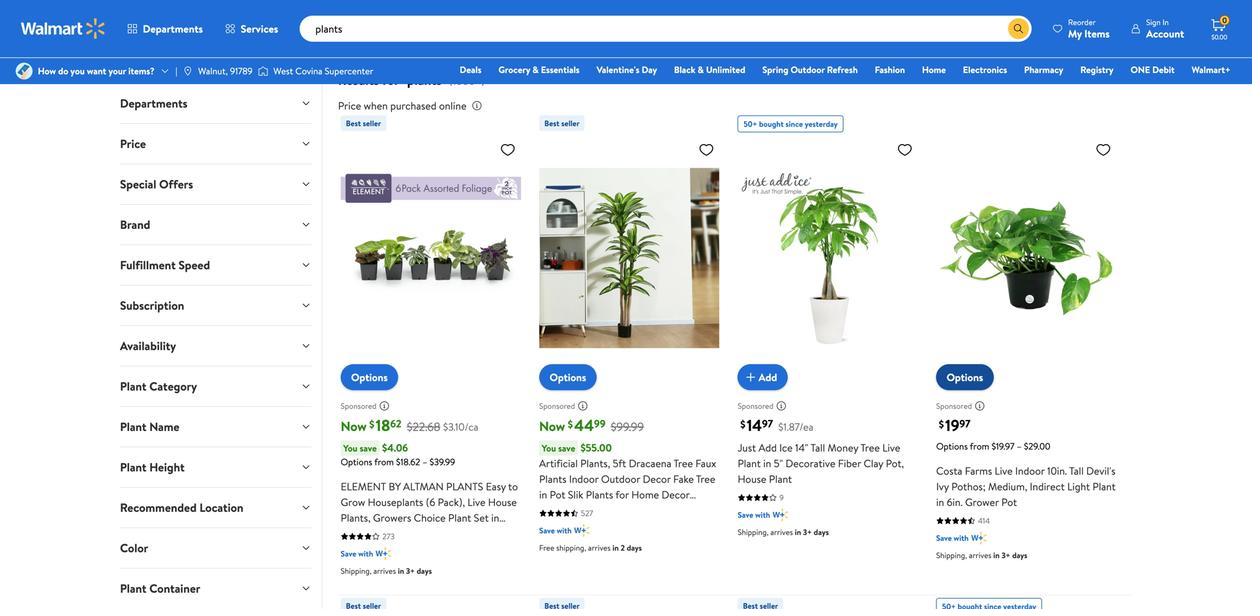 Task type: describe. For each thing, give the bounding box(es) containing it.
sign in to add to favorites list, artificial plants, 5ft dracaena tree faux plants indoor outdoor decor fake tree in pot slik plants for home decor office living room porch patio perfect housewarming gift image
[[699, 142, 715, 158]]

273
[[383, 531, 395, 542]]

plant height tab
[[110, 448, 322, 487]]

Search search field
[[300, 16, 1032, 42]]

name
[[149, 419, 180, 435]]

items?
[[128, 65, 155, 77]]

0 vertical spatial 3+
[[803, 527, 812, 538]]

recommended location button
[[110, 488, 322, 528]]

trees image
[[600, 0, 647, 16]]

want
[[87, 65, 106, 77]]

seed gardening link
[[746, 0, 814, 45]]

$0.00
[[1212, 33, 1228, 41]]

artificial plants link
[[981, 0, 1049, 45]]

outdoor inside element by altman plants easy to grow houseplants (6 pack), live house plants, growers choice plant set in planters with potting soil mix, home décor planting kit or outdoor garden gifts
[[438, 542, 477, 557]]

walmart plus image for 19
[[972, 532, 987, 545]]

fake
[[674, 472, 694, 487]]

registry
[[1081, 63, 1114, 76]]

pot for grower
[[1002, 495, 1018, 510]]

options link for 18
[[341, 365, 398, 391]]

1 ad disclaimer and feedback image from the left
[[777, 401, 787, 411]]

by
[[389, 480, 401, 494]]

add inside add button
[[759, 370, 778, 385]]

edible
[[688, 20, 716, 34]]

you for artificial
[[542, 442, 556, 455]]

sponsored for 18
[[341, 401, 377, 412]]

save for options
[[360, 442, 377, 455]]

costa
[[937, 464, 963, 478]]

unlimited
[[706, 63, 746, 76]]

in inside element by altman plants easy to grow houseplants (6 pack), live house plants, growers choice plant set in planters with potting soil mix, home décor planting kit or outdoor garden gifts
[[492, 511, 500, 525]]

devil's
[[1087, 464, 1116, 478]]

subscription
[[120, 298, 184, 314]]

options for artificial plants, 5ft dracaena tree faux plants indoor outdoor decor fake tree in pot slik plants for home decor office living room porch patio perfect housewarming gift image
[[550, 370, 587, 385]]

– inside you save $4.06 options from $18.62 – $39.99
[[423, 456, 428, 469]]

1 vertical spatial tree
[[674, 457, 693, 471]]

free
[[539, 543, 555, 554]]

gifts
[[341, 558, 363, 572]]

0 horizontal spatial 3+
[[406, 566, 415, 577]]

valentine's
[[597, 63, 640, 76]]

spring
[[763, 63, 789, 76]]

best for 44
[[545, 118, 560, 129]]

save with right perfect
[[738, 510, 771, 521]]

items
[[1085, 26, 1110, 41]]

recommended location tab
[[110, 488, 322, 528]]

save for artificial
[[559, 442, 576, 455]]

yesterday
[[805, 118, 838, 130]]

19
[[946, 415, 960, 437]]

bought
[[759, 118, 784, 130]]

indirect
[[1030, 480, 1065, 494]]

grocery
[[499, 63, 531, 76]]

options down 19
[[937, 440, 968, 453]]

3 options link from the left
[[937, 365, 994, 391]]

live inside costa farms live indoor 10in. tall devil's ivy pothos; medium, indirect light plant in 6in. grower pot
[[995, 464, 1013, 478]]

gardening for seed
[[758, 30, 803, 44]]

plant container button
[[110, 569, 322, 609]]

choice
[[414, 511, 446, 525]]

departments inside popup button
[[143, 22, 203, 36]]

perfect
[[684, 503, 718, 518]]

plants, inside element by altman plants easy to grow houseplants (6 pack), live house plants, growers choice plant set in planters with potting soil mix, home décor planting kit or outdoor garden gifts
[[341, 511, 371, 525]]

color button
[[110, 528, 322, 568]]

4 sponsored from the left
[[937, 401, 972, 412]]

special offers button
[[110, 164, 322, 204]]

u.s. hardiness zones link
[[903, 0, 971, 45]]

garden bushes image
[[522, 0, 569, 16]]

clearance image
[[1070, 0, 1117, 16]]

& for black
[[698, 63, 704, 76]]

house inside $ 14 97 $1.87/ea just add ice 14" tall money tree live plant in 5" decorative fiber clay pot, house plant
[[738, 472, 767, 487]]

9
[[780, 492, 784, 503]]

fashion link
[[869, 63, 911, 77]]

gardening for edible
[[679, 30, 725, 44]]

1 horizontal spatial garden
[[529, 20, 562, 34]]

seller for 18
[[363, 118, 381, 129]]

14"
[[796, 441, 809, 455]]

growers
[[373, 511, 411, 525]]

edible gardening image
[[679, 0, 726, 16]]

$ inside $ 14 97 $1.87/ea just add ice 14" tall money tree live plant in 5" decorative fiber clay pot, house plant
[[741, 417, 746, 432]]

0 vertical spatial –
[[1017, 440, 1022, 453]]

how
[[38, 65, 56, 77]]

subscription tab
[[110, 286, 322, 326]]

garden inside element by altman plants easy to grow houseplants (6 pack), live house plants, growers choice plant set in planters with potting soil mix, home décor planting kit or outdoor garden gifts
[[480, 542, 513, 557]]

0 vertical spatial for
[[382, 71, 399, 89]]

special offers tab
[[110, 164, 322, 204]]

results for "plants" (1000+)
[[338, 71, 485, 89]]

special offers
[[120, 176, 193, 192]]

97 for 14
[[762, 417, 773, 431]]

brand button
[[110, 205, 322, 245]]

patio
[[659, 503, 682, 518]]

category
[[149, 378, 197, 395]]

decorative
[[786, 457, 836, 471]]

legal information image
[[472, 101, 482, 111]]

add to cart image
[[743, 370, 759, 385]]

pharmacy link
[[1019, 63, 1070, 77]]

with for walmart plus icon corresponding to $99.99
[[557, 525, 572, 536]]

fulfillment
[[120, 257, 176, 273]]

live inside element by altman plants easy to grow houseplants (6 pack), live house plants, growers choice plant set in planters with potting soil mix, home décor planting kit or outdoor garden gifts
[[468, 495, 486, 510]]

with inside element by altman plants easy to grow houseplants (6 pack), live house plants, growers choice plant set in planters with potting soil mix, home décor planting kit or outdoor garden gifts
[[380, 527, 400, 541]]

porch
[[630, 503, 656, 518]]

pack),
[[438, 495, 465, 510]]

indoor inside you save $55.00 artificial plants, 5ft dracaena tree faux plants indoor outdoor decor fake tree in pot slik plants for home decor office living room porch patio perfect housewarming gift
[[569, 472, 599, 487]]

6in.
[[947, 495, 963, 510]]

2 horizontal spatial shipping, arrives in 3+ days
[[937, 550, 1028, 561]]

0 vertical spatial artificial
[[996, 20, 1035, 34]]

altman
[[403, 480, 444, 494]]

dracaena
[[629, 457, 672, 471]]

search icon image
[[1014, 23, 1024, 34]]

|
[[176, 65, 177, 77]]

brand tab
[[110, 205, 322, 245]]

grocery & essentials
[[499, 63, 580, 76]]

electronics
[[963, 63, 1008, 76]]

plant left category
[[120, 378, 147, 395]]

plant container tab
[[110, 569, 322, 609]]

$1.87/ea
[[779, 420, 814, 434]]

outdoor inside 'spring outdoor refresh' link
[[791, 63, 825, 76]]

valentine's day
[[597, 63, 657, 76]]

pothos;
[[952, 480, 986, 494]]

0 vertical spatial decor
[[643, 472, 671, 487]]

artificial inside you save $55.00 artificial plants, 5ft dracaena tree faux plants indoor outdoor decor fake tree in pot slik plants for home decor office living room porch patio perfect housewarming gift
[[539, 457, 578, 471]]

save with down 6in.
[[937, 533, 969, 544]]

recommended location
[[120, 500, 244, 516]]

departments inside dropdown button
[[120, 95, 188, 112]]

ad disclaimer and feedback image for 44
[[578, 401, 588, 411]]

sign in to add to favorites list, costa farms live indoor 10in. tall devil's ivy pothos; medium, indirect light plant in 6in. grower pot image
[[1096, 142, 1112, 158]]

plant name button
[[110, 407, 322, 447]]

in inside $ 14 97 $1.87/ea just add ice 14" tall money tree live plant in 5" decorative fiber clay pot, house plant
[[764, 457, 772, 471]]

walnut,
[[198, 65, 228, 77]]

recommended
[[120, 500, 197, 516]]

gift
[[609, 519, 627, 534]]

deals
[[460, 63, 482, 76]]

97 for 19
[[960, 417, 971, 431]]

clearance
[[1071, 20, 1116, 34]]

in inside you save $55.00 artificial plants, 5ft dracaena tree faux plants indoor outdoor decor fake tree in pot slik plants for home decor office living room porch patio perfect housewarming gift
[[539, 488, 547, 502]]

potting
[[402, 527, 435, 541]]

price for price
[[120, 136, 146, 152]]

save for walmart plus icon to the middle
[[738, 510, 754, 521]]

$18.62
[[396, 456, 420, 469]]

plants inside outdoor plants
[[219, 30, 246, 44]]

ice
[[780, 441, 793, 455]]

plant category button
[[110, 367, 322, 406]]

deals link
[[454, 63, 488, 77]]

light
[[1068, 480, 1091, 494]]

plant name
[[120, 419, 180, 435]]

home inside element by altman plants easy to grow houseplants (6 pack), live house plants, growers choice plant set in planters with potting soil mix, home décor planting kit or outdoor garden gifts
[[478, 527, 506, 541]]

0
[[1223, 15, 1228, 26]]

fashion
[[875, 63, 906, 76]]

ad disclaimer and feedback image for 18
[[379, 401, 390, 411]]

50+
[[744, 118, 758, 130]]

u.s. hardiness zones
[[906, 20, 968, 44]]

seller for 44
[[562, 118, 580, 129]]

arrives down the 414
[[969, 550, 992, 561]]

west covina supercenter
[[274, 65, 374, 77]]

planting
[[371, 542, 408, 557]]

artificial plants image
[[992, 0, 1039, 16]]

add inside $ 14 97 $1.87/ea just add ice 14" tall money tree live plant in 5" decorative fiber clay pot, house plant
[[759, 441, 777, 455]]

arrives left 2
[[588, 543, 611, 554]]

$99.99
[[611, 419, 644, 435]]

artificial plants, 5ft dracaena tree faux plants indoor outdoor decor fake tree in pot slik plants for home decor office living room porch patio perfect housewarming gift image
[[539, 136, 720, 380]]

you for options
[[343, 442, 358, 455]]

outdoor inside you save $55.00 artificial plants, 5ft dracaena tree faux plants indoor outdoor decor fake tree in pot slik plants for home decor office living room porch patio perfect housewarming gift
[[601, 472, 641, 487]]

sign in to add to favorites list, just add ice 14" tall money tree live plant in 5" decorative fiber clay pot, house plant image
[[897, 142, 913, 158]]

10in.
[[1048, 464, 1068, 478]]

sponsored for 97
[[738, 401, 774, 412]]

arrives down 9
[[771, 527, 793, 538]]

(1000+)
[[449, 74, 485, 88]]

soil
[[438, 527, 454, 541]]

plants up room
[[586, 488, 614, 502]]

1 vertical spatial decor
[[662, 488, 690, 502]]

walmart image
[[21, 18, 106, 39]]

special
[[120, 176, 156, 192]]

fiber
[[838, 457, 862, 471]]



Task type: locate. For each thing, give the bounding box(es) containing it.
sponsored
[[341, 401, 377, 412], [539, 401, 575, 412], [738, 401, 774, 412], [937, 401, 972, 412]]

best for 18
[[346, 118, 361, 129]]

sign in account
[[1147, 17, 1185, 41]]

you save $55.00 artificial plants, 5ft dracaena tree faux plants indoor outdoor decor fake tree in pot slik plants for home decor office living room porch patio perfect housewarming gift
[[539, 441, 718, 534]]

plant left height
[[120, 459, 147, 476]]

0 vertical spatial departments
[[143, 22, 203, 36]]

0 horizontal spatial price
[[120, 136, 146, 152]]

from down the $4.06
[[375, 456, 394, 469]]

0 horizontal spatial gardening
[[679, 30, 725, 44]]

outdoor plants
[[213, 20, 252, 44]]

0 vertical spatial garden
[[529, 20, 562, 34]]

2 gardening from the left
[[758, 30, 803, 44]]

shipping,
[[738, 527, 769, 538], [937, 550, 968, 561], [341, 566, 372, 577]]

0 vertical spatial tall
[[811, 441, 826, 455]]

$ left 14
[[741, 417, 746, 432]]

2 horizontal spatial home
[[922, 63, 946, 76]]

1 horizontal spatial &
[[698, 63, 704, 76]]

options link up 18
[[341, 365, 398, 391]]

1 horizontal spatial now
[[539, 417, 565, 436]]

1 vertical spatial add
[[759, 441, 777, 455]]

outdoor up 'walnut, 91789'
[[213, 20, 252, 34]]

0 horizontal spatial indoor
[[124, 20, 154, 34]]

0 horizontal spatial pot
[[550, 488, 566, 502]]

price for price when purchased online
[[338, 99, 361, 113]]

2 now from the left
[[539, 417, 565, 436]]

sun exposure image
[[835, 0, 882, 16]]

purchased
[[390, 99, 437, 113]]

1 horizontal spatial best seller
[[545, 118, 580, 129]]

day
[[642, 63, 657, 76]]

0 vertical spatial live
[[883, 441, 901, 455]]

1 horizontal spatial price
[[338, 99, 361, 113]]

0 vertical spatial plants,
[[581, 457, 611, 471]]

2 $ from the left
[[568, 417, 573, 432]]

house
[[738, 472, 767, 487], [488, 495, 517, 510]]

"plants"
[[402, 71, 447, 89]]

you left $55.00
[[542, 442, 556, 455]]

0 vertical spatial house
[[738, 472, 767, 487]]

97 up options from $19.97 – $29.00
[[960, 417, 971, 431]]

1 vertical spatial artificial
[[539, 457, 578, 471]]

0 horizontal spatial plants,
[[341, 511, 371, 525]]

plant category tab
[[110, 367, 322, 406]]

walmart plus image
[[773, 509, 788, 522], [575, 524, 590, 537], [972, 532, 987, 545]]

5ft
[[613, 457, 627, 471]]

kit
[[411, 542, 423, 557]]

sign in to add to favorites list, element by altman plants easy to grow houseplants (6 pack), live house plants, growers choice plant set in planters with potting soil mix, home décor planting kit or outdoor garden gifts image
[[500, 142, 516, 158]]

now left 18
[[341, 417, 367, 436]]

outdoor down the mix, at the bottom left of the page
[[438, 542, 477, 557]]

save right perfect
[[738, 510, 754, 521]]

2 you from the left
[[542, 442, 556, 455]]

1 options link from the left
[[341, 365, 398, 391]]

my
[[1069, 26, 1082, 41]]

2 seller from the left
[[562, 118, 580, 129]]

ad disclaimer and feedback image up 18
[[379, 401, 390, 411]]

plant down color
[[120, 581, 147, 597]]

 image left how
[[16, 63, 33, 80]]

1 horizontal spatial indoor
[[569, 472, 599, 487]]

medium,
[[989, 480, 1028, 494]]

3+
[[803, 527, 812, 538], [1002, 550, 1011, 561], [406, 566, 415, 577]]

2 save from the left
[[559, 442, 576, 455]]

save down 44
[[559, 442, 576, 455]]

live up set
[[468, 495, 486, 510]]

plants, down $55.00
[[581, 457, 611, 471]]

garden bushes
[[529, 20, 562, 44]]

1 horizontal spatial best
[[545, 118, 560, 129]]

0 horizontal spatial house
[[488, 495, 517, 510]]

reorder
[[1069, 17, 1096, 28]]

0 horizontal spatial ad disclaimer and feedback image
[[379, 401, 390, 411]]

gardening down edible gardening image
[[679, 30, 725, 44]]

subscription button
[[110, 286, 322, 326]]

with for walmart plus icon related to 19
[[954, 533, 969, 544]]

gardening down seed gardening image
[[758, 30, 803, 44]]

0 horizontal spatial 97
[[762, 417, 773, 431]]

indoor inside costa farms live indoor 10in. tall devil's ivy pothos; medium, indirect light plant in 6in. grower pot
[[1016, 464, 1045, 478]]

1 horizontal spatial  image
[[258, 65, 268, 78]]

pot inside you save $55.00 artificial plants, 5ft dracaena tree faux plants indoor outdoor decor fake tree in pot slik plants for home decor office living room porch patio perfect housewarming gift
[[550, 488, 566, 502]]

2 ad disclaimer and feedback image from the left
[[975, 401, 986, 411]]

refresh
[[827, 63, 858, 76]]

97
[[762, 417, 773, 431], [960, 417, 971, 431]]

add up 14
[[759, 370, 778, 385]]

save left the $4.06
[[360, 442, 377, 455]]

grow
[[341, 495, 365, 510]]

99
[[594, 417, 606, 431]]

0 vertical spatial add
[[759, 370, 778, 385]]

0 horizontal spatial for
[[382, 71, 399, 89]]

home inside home link
[[922, 63, 946, 76]]

plants, down grow
[[341, 511, 371, 525]]

edible gardening
[[679, 20, 725, 44]]

live up pot,
[[883, 441, 901, 455]]

tree up clay
[[861, 441, 880, 455]]

you inside you save $55.00 artificial plants, 5ft dracaena tree faux plants indoor outdoor decor fake tree in pot slik plants for home decor office living room porch patio perfect housewarming gift
[[542, 442, 556, 455]]

$ 14 97 $1.87/ea just add ice 14" tall money tree live plant in 5" decorative fiber clay pot, house plant
[[738, 415, 904, 487]]

1 horizontal spatial walmart plus image
[[773, 509, 788, 522]]

plant bulbs image
[[444, 0, 491, 16]]

44
[[575, 415, 594, 437]]

you up element
[[343, 442, 358, 455]]

1 97 from the left
[[762, 417, 773, 431]]

18
[[376, 415, 390, 437]]

availability tab
[[110, 326, 322, 366]]

0 horizontal spatial shipping, arrives in 3+ days
[[341, 566, 432, 577]]

$19.97
[[992, 440, 1015, 453]]

1 horizontal spatial ad disclaimer and feedback image
[[975, 401, 986, 411]]

tall right 14"
[[811, 441, 826, 455]]

sponsored for 44
[[539, 401, 575, 412]]

0 horizontal spatial save
[[360, 442, 377, 455]]

decor down dracaena
[[643, 472, 671, 487]]

plant down 5"
[[769, 472, 792, 487]]

u.s. hardiness zones image
[[913, 0, 960, 16]]

save for walmart plus image
[[341, 549, 357, 560]]

home down zones
[[922, 63, 946, 76]]

0 horizontal spatial –
[[423, 456, 428, 469]]

departments down items?
[[120, 95, 188, 112]]

1 horizontal spatial tall
[[1070, 464, 1084, 478]]

97 inside $ 19 97
[[960, 417, 971, 431]]

price tab
[[110, 124, 322, 164]]

plant height
[[120, 459, 185, 476]]

with for walmart plus image
[[358, 549, 373, 560]]

97 inside $ 14 97 $1.87/ea just add ice 14" tall money tree live plant in 5" decorative fiber clay pot, house plant
[[762, 417, 773, 431]]

& right black
[[698, 63, 704, 76]]

2 options link from the left
[[539, 365, 597, 391]]

best seller down essentials
[[545, 118, 580, 129]]

1 horizontal spatial shipping, arrives in 3+ days
[[738, 527, 829, 538]]

Walmart Site-Wide search field
[[300, 16, 1032, 42]]

plant inside element by altman plants easy to grow houseplants (6 pack), live house plants, growers choice plant set in planters with potting soil mix, home décor planting kit or outdoor garden gifts
[[448, 511, 472, 525]]

outdoor right spring
[[791, 63, 825, 76]]

since
[[786, 118, 803, 130]]

5"
[[774, 457, 783, 471]]

0 horizontal spatial options link
[[341, 365, 398, 391]]

0 horizontal spatial tree
[[674, 457, 693, 471]]

options inside you save $4.06 options from $18.62 – $39.99
[[341, 456, 373, 469]]

1 $ from the left
[[369, 417, 375, 432]]

1 vertical spatial shipping, arrives in 3+ days
[[937, 550, 1028, 561]]

plant
[[120, 378, 147, 395], [120, 419, 147, 435], [738, 457, 761, 471], [120, 459, 147, 476], [769, 472, 792, 487], [1093, 480, 1116, 494], [448, 511, 472, 525], [120, 581, 147, 597]]

walmart plus image down 9
[[773, 509, 788, 522]]

plant category
[[120, 378, 197, 395]]

indoor
[[124, 20, 154, 34], [1016, 464, 1045, 478], [569, 472, 599, 487]]

 image
[[183, 66, 193, 76]]

walmart+ link
[[1186, 63, 1237, 77]]

 image for how
[[16, 63, 33, 80]]

1 horizontal spatial 3+
[[803, 527, 812, 538]]

2 horizontal spatial indoor
[[1016, 464, 1045, 478]]

0 horizontal spatial shipping,
[[341, 566, 372, 577]]

options up 18
[[351, 370, 388, 385]]

price button
[[110, 124, 322, 164]]

in
[[764, 457, 772, 471], [539, 488, 547, 502], [937, 495, 945, 510], [492, 511, 500, 525], [795, 527, 802, 538], [613, 543, 619, 554], [994, 550, 1000, 561], [398, 566, 404, 577]]

save
[[738, 510, 754, 521], [539, 525, 555, 536], [937, 533, 952, 544], [341, 549, 357, 560]]

2 & from the left
[[698, 63, 704, 76]]

walmart plus image down 527
[[575, 524, 590, 537]]

sponsored up 14
[[738, 401, 774, 412]]

for up room
[[616, 488, 629, 502]]

plant down the "just"
[[738, 457, 761, 471]]

tree up fake
[[674, 457, 693, 471]]

tree down faux
[[696, 472, 716, 487]]

2 horizontal spatial shipping,
[[937, 550, 968, 561]]

0 horizontal spatial best
[[346, 118, 361, 129]]

save for walmart plus icon related to 19
[[937, 533, 952, 544]]

office
[[539, 503, 569, 518]]

2 vertical spatial shipping, arrives in 3+ days
[[341, 566, 432, 577]]

black & unlimited link
[[669, 63, 752, 77]]

& right the grocery
[[533, 63, 539, 76]]

1 & from the left
[[533, 63, 539, 76]]

 image left west
[[258, 65, 268, 78]]

black
[[674, 63, 696, 76]]

plant down the devil's
[[1093, 480, 1116, 494]]

departments tab
[[110, 84, 322, 123]]

0 horizontal spatial garden
[[480, 542, 513, 557]]

departments
[[143, 22, 203, 36], [120, 95, 188, 112]]

2 sponsored from the left
[[539, 401, 575, 412]]

1 seller from the left
[[363, 118, 381, 129]]

room
[[600, 503, 627, 518]]

$ inside now $ 44 99 $99.99
[[568, 417, 573, 432]]

pot up the office
[[550, 488, 566, 502]]

1 vertical spatial price
[[120, 136, 146, 152]]

1 horizontal spatial from
[[970, 440, 990, 453]]

plants, inside you save $55.00 artificial plants, 5ft dracaena tree faux plants indoor outdoor decor fake tree in pot slik plants for home decor office living room porch patio perfect housewarming gift
[[581, 457, 611, 471]]

0 horizontal spatial artificial
[[539, 457, 578, 471]]

best down essentials
[[545, 118, 560, 129]]

supercenter
[[325, 65, 374, 77]]

fulfillment speed
[[120, 257, 210, 273]]

home
[[922, 63, 946, 76], [632, 488, 659, 502], [478, 527, 506, 541]]

save with down "planters"
[[341, 549, 373, 560]]

 image
[[16, 63, 33, 80], [258, 65, 268, 78]]

fulfillment speed tab
[[110, 245, 322, 285]]

options link up $ 19 97
[[937, 365, 994, 391]]

availability button
[[110, 326, 322, 366]]

2 horizontal spatial options link
[[937, 365, 994, 391]]

close
[[597, 12, 619, 25]]

pot for in
[[550, 488, 566, 502]]

perennials image
[[287, 0, 334, 16]]

walmart plus image
[[376, 548, 391, 561]]

seed gardening image
[[757, 0, 804, 16]]

outdoor
[[213, 20, 252, 34], [791, 63, 825, 76], [601, 472, 641, 487], [438, 542, 477, 557]]

0 horizontal spatial now
[[341, 417, 367, 436]]

1 horizontal spatial save
[[559, 442, 576, 455]]

grocery & essentials link
[[493, 63, 586, 77]]

2 vertical spatial 3+
[[406, 566, 415, 577]]

0 horizontal spatial home
[[478, 527, 506, 541]]

live up the medium,
[[995, 464, 1013, 478]]

save down 6in.
[[937, 533, 952, 544]]

to
[[508, 480, 518, 494]]

1 vertical spatial garden
[[480, 542, 513, 557]]

live
[[883, 441, 901, 455], [995, 464, 1013, 478], [468, 495, 486, 510]]

0 horizontal spatial best seller
[[346, 118, 381, 129]]

plants up the office
[[539, 472, 567, 487]]

save down "planters"
[[341, 549, 357, 560]]

1 vertical spatial house
[[488, 495, 517, 510]]

best seller for 44
[[545, 118, 580, 129]]

1 add from the top
[[759, 370, 778, 385]]

$ left 44
[[568, 417, 573, 432]]

1 vertical spatial departments
[[120, 95, 188, 112]]

options link for 44
[[539, 365, 597, 391]]

3 $ from the left
[[741, 417, 746, 432]]

artificial up slik
[[539, 457, 578, 471]]

indoor up items?
[[124, 20, 154, 34]]

tall up light
[[1070, 464, 1084, 478]]

& for grocery
[[533, 63, 539, 76]]

$ inside $ 19 97
[[939, 417, 944, 432]]

best seller down the when
[[346, 118, 381, 129]]

seller down the when
[[363, 118, 381, 129]]

element by altman plants easy to grow houseplants (6 pack), live house plants, growers choice plant set in planters with potting soil mix, home décor planting kit or outdoor garden gifts
[[341, 480, 518, 572]]

pot inside costa farms live indoor 10in. tall devil's ivy pothos; medium, indirect light plant in 6in. grower pot
[[1002, 495, 1018, 510]]

element by altman plants easy to grow houseplants (6 pack), live house plants, growers choice plant set in planters with potting soil mix, home décor planting kit or outdoor garden gifts image
[[341, 136, 521, 380]]

1 vertical spatial home
[[632, 488, 659, 502]]

just
[[738, 441, 756, 455]]

1 horizontal spatial plants,
[[581, 457, 611, 471]]

farms
[[965, 464, 993, 478]]

1 gardening from the left
[[679, 30, 725, 44]]

2 ad disclaimer and feedback image from the left
[[578, 401, 588, 411]]

save inside you save $55.00 artificial plants, 5ft dracaena tree faux plants indoor outdoor decor fake tree in pot slik plants for home decor office living room porch patio perfect housewarming gift
[[559, 442, 576, 455]]

home inside you save $55.00 artificial plants, 5ft dracaena tree faux plants indoor outdoor decor fake tree in pot slik plants for home decor office living room porch patio perfect housewarming gift
[[632, 488, 659, 502]]

– right '$19.97'
[[1017, 440, 1022, 453]]

2 97 from the left
[[960, 417, 971, 431]]

0 vertical spatial shipping,
[[738, 527, 769, 538]]

offers
[[159, 176, 193, 192]]

0 horizontal spatial  image
[[16, 63, 33, 80]]

registry link
[[1075, 63, 1120, 77]]

artificial down artificial plants "image"
[[996, 20, 1035, 34]]

1 best seller from the left
[[346, 118, 381, 129]]

options up element
[[341, 456, 373, 469]]

plants up |
[[156, 20, 184, 34]]

1 horizontal spatial seller
[[562, 118, 580, 129]]

0 horizontal spatial seller
[[363, 118, 381, 129]]

2 horizontal spatial live
[[995, 464, 1013, 478]]

now for 44
[[539, 417, 565, 436]]

options for element by altman plants easy to grow houseplants (6 pack), live house plants, growers choice plant set in planters with potting soil mix, home décor planting kit or outdoor garden gifts image
[[351, 370, 388, 385]]

$3.10/ca
[[443, 420, 479, 434]]

2 best seller from the left
[[545, 118, 580, 129]]

indoor up indirect
[[1016, 464, 1045, 478]]

indoor plants
[[124, 20, 184, 34]]

shipping, arrives in 3+ days down 9
[[738, 527, 829, 538]]

0 horizontal spatial live
[[468, 495, 486, 510]]

1 save from the left
[[360, 442, 377, 455]]

1 vertical spatial tall
[[1070, 464, 1084, 478]]

0 horizontal spatial from
[[375, 456, 394, 469]]

pot
[[550, 488, 566, 502], [1002, 495, 1018, 510]]

fulfillment speed button
[[110, 245, 322, 285]]

1 horizontal spatial shipping,
[[738, 527, 769, 538]]

$ inside now $ 18 62 $22.68 $3.10/ca
[[369, 417, 375, 432]]

tree inside $ 14 97 $1.87/ea just add ice 14" tall money tree live plant in 5" decorative fiber clay pot, house plant
[[861, 441, 880, 455]]

1 vertical spatial shipping,
[[937, 550, 968, 561]]

ad disclaimer and feedback image up options from $19.97 – $29.00
[[975, 401, 986, 411]]

from left '$19.97'
[[970, 440, 990, 453]]

1 vertical spatial –
[[423, 456, 428, 469]]

sponsored up 44
[[539, 401, 575, 412]]

plant left name
[[120, 419, 147, 435]]

save inside you save $4.06 options from $18.62 – $39.99
[[360, 442, 377, 455]]

with for walmart plus icon to the middle
[[756, 510, 771, 521]]

covina
[[295, 65, 323, 77]]

options for costa farms live indoor 10in. tall devil's ivy pothos; medium, indirect light plant in 6in. grower pot image
[[947, 370, 984, 385]]

0 vertical spatial shipping, arrives in 3+ days
[[738, 527, 829, 538]]

decor up patio
[[662, 488, 690, 502]]

from inside you save $4.06 options from $18.62 – $39.99
[[375, 456, 394, 469]]

1 horizontal spatial ad disclaimer and feedback image
[[578, 401, 588, 411]]

tall inside costa farms live indoor 10in. tall devil's ivy pothos; medium, indirect light plant in 6in. grower pot
[[1070, 464, 1084, 478]]

in inside costa farms live indoor 10in. tall devil's ivy pothos; medium, indirect light plant in 6in. grower pot
[[937, 495, 945, 510]]

$ left 18
[[369, 417, 375, 432]]

plant name tab
[[110, 407, 322, 447]]

price when purchased online
[[338, 99, 467, 113]]

gardening
[[679, 30, 725, 44], [758, 30, 803, 44]]

element
[[341, 480, 386, 494]]

color tab
[[110, 528, 322, 568]]

add left ice
[[759, 441, 777, 455]]

one debit link
[[1125, 63, 1181, 77]]

1 now from the left
[[341, 417, 367, 436]]

best down results
[[346, 118, 361, 129]]

with up planting
[[380, 527, 400, 541]]

walmart+
[[1192, 63, 1231, 76]]

0 horizontal spatial ad disclaimer and feedback image
[[777, 401, 787, 411]]

1 vertical spatial 3+
[[1002, 550, 1011, 561]]

0 vertical spatial tree
[[861, 441, 880, 455]]

indoor plants link
[[120, 0, 188, 35]]

now inside now $ 18 62 $22.68 $3.10/ca
[[341, 417, 367, 436]]

clearance link
[[1060, 0, 1127, 35]]

with left walmart plus image
[[358, 549, 373, 560]]

now left 44
[[539, 417, 565, 436]]

houseplants
[[368, 495, 424, 510]]

1 horizontal spatial artificial
[[996, 20, 1035, 34]]

options link up 44
[[539, 365, 597, 391]]

save up 'free'
[[539, 525, 555, 536]]

4 $ from the left
[[939, 417, 944, 432]]

1 horizontal spatial pot
[[1002, 495, 1018, 510]]

plant inside costa farms live indoor 10in. tall devil's ivy pothos; medium, indirect light plant in 6in. grower pot
[[1093, 480, 1116, 494]]

indoor up slik
[[569, 472, 599, 487]]

0 horizontal spatial you
[[343, 442, 358, 455]]

0 horizontal spatial &
[[533, 63, 539, 76]]

house down the "just"
[[738, 472, 767, 487]]

2 vertical spatial tree
[[696, 472, 716, 487]]

2 vertical spatial home
[[478, 527, 506, 541]]

walmart plus image down the 414
[[972, 532, 987, 545]]

1 you from the left
[[343, 442, 358, 455]]

sponsored up $ 19 97
[[937, 401, 972, 412]]

414
[[978, 516, 990, 527]]

0 horizontal spatial walmart plus image
[[575, 524, 590, 537]]

seed
[[769, 20, 791, 34]]

arrives
[[771, 527, 793, 538], [588, 543, 611, 554], [969, 550, 992, 561], [374, 566, 396, 577]]

2 add from the top
[[759, 441, 777, 455]]

color
[[120, 540, 148, 557]]

for inside you save $55.00 artificial plants, 5ft dracaena tree faux plants indoor outdoor decor fake tree in pot slik plants for home decor office living room porch patio perfect housewarming gift
[[616, 488, 629, 502]]

 image for west
[[258, 65, 268, 78]]

1 vertical spatial for
[[616, 488, 629, 502]]

annuals image
[[365, 0, 412, 16]]

walmart plus image for $99.99
[[575, 524, 590, 537]]

outdoor inside outdoor plants link
[[213, 20, 252, 34]]

home up porch
[[632, 488, 659, 502]]

decor
[[643, 472, 671, 487], [662, 488, 690, 502]]

plant height button
[[110, 448, 322, 487]]

your
[[109, 65, 126, 77]]

seller down essentials
[[562, 118, 580, 129]]

just add ice 14" tall money tree live plant in 5" decorative fiber clay pot, house plant image
[[738, 136, 918, 380]]

essentials
[[541, 63, 580, 76]]

price
[[338, 99, 361, 113], [120, 136, 146, 152]]

you inside you save $4.06 options from $18.62 – $39.99
[[343, 442, 358, 455]]

527
[[581, 508, 593, 519]]

best seller for 18
[[346, 118, 381, 129]]

price inside dropdown button
[[120, 136, 146, 152]]

spring outdoor refresh link
[[757, 63, 864, 77]]

costa farms live indoor 10in. tall devil's ivy pothos; medium, indirect light plant in 6in. grower pot
[[937, 464, 1116, 510]]

now for 18
[[341, 417, 367, 436]]

97 left $1.87/ea
[[762, 417, 773, 431]]

1 best from the left
[[346, 118, 361, 129]]

tall inside $ 14 97 $1.87/ea just add ice 14" tall money tree live plant in 5" decorative fiber clay pot, house plant
[[811, 441, 826, 455]]

ad disclaimer and feedback image
[[379, 401, 390, 411], [578, 401, 588, 411]]

costa farms live indoor 10in. tall devil's ivy pothos; medium, indirect light plant in 6in. grower pot image
[[937, 136, 1117, 380]]

ad disclaimer and feedback image
[[777, 401, 787, 411], [975, 401, 986, 411]]

options up $ 19 97
[[947, 370, 984, 385]]

price left the when
[[338, 99, 361, 113]]

2 horizontal spatial walmart plus image
[[972, 532, 987, 545]]

1 horizontal spatial home
[[632, 488, 659, 502]]

0 vertical spatial home
[[922, 63, 946, 76]]

with up shipping,
[[557, 525, 572, 536]]

options from $19.97 – $29.00
[[937, 440, 1051, 453]]

3 sponsored from the left
[[738, 401, 774, 412]]

1 horizontal spatial you
[[542, 442, 556, 455]]

0 vertical spatial from
[[970, 440, 990, 453]]

save
[[360, 442, 377, 455], [559, 442, 576, 455]]

location
[[200, 500, 244, 516]]

1 vertical spatial from
[[375, 456, 394, 469]]

1 horizontal spatial house
[[738, 472, 767, 487]]

you
[[70, 65, 85, 77]]

planters
[[341, 527, 378, 541]]

plant up the mix, at the bottom left of the page
[[448, 511, 472, 525]]

house inside element by altman plants easy to grow houseplants (6 pack), live house plants, growers choice plant set in planters with potting soil mix, home décor planting kit or outdoor garden gifts
[[488, 495, 517, 510]]

1 horizontal spatial tree
[[696, 472, 716, 487]]

debit
[[1153, 63, 1175, 76]]

black & unlimited
[[674, 63, 746, 76]]

departments up |
[[143, 22, 203, 36]]

arrives down walmart plus image
[[374, 566, 396, 577]]

clay
[[864, 457, 884, 471]]

1 sponsored from the left
[[341, 401, 377, 412]]

1 horizontal spatial –
[[1017, 440, 1022, 453]]

1 ad disclaimer and feedback image from the left
[[379, 401, 390, 411]]

live inside $ 14 97 $1.87/ea just add ice 14" tall money tree live plant in 5" decorative fiber clay pot, house plant
[[883, 441, 901, 455]]

save with up 'free'
[[539, 525, 572, 536]]

1 horizontal spatial 97
[[960, 417, 971, 431]]

2 best from the left
[[545, 118, 560, 129]]

home down set
[[478, 527, 506, 541]]

garden down garden bushes image
[[529, 20, 562, 34]]

ad disclaimer and feedback image up 44
[[578, 401, 588, 411]]

outdoor down the 5ft
[[601, 472, 641, 487]]

save for walmart plus icon corresponding to $99.99
[[539, 525, 555, 536]]

now inside now $ 44 99 $99.99
[[539, 417, 565, 436]]

2 horizontal spatial tree
[[861, 441, 880, 455]]



Task type: vqa. For each thing, say whether or not it's contained in the screenshot.
THE ADD A PROTECTION PLAN WHAT'S COVERED (ONLY ONE OPTION CAN BE SELECTED AT A TIME)
no



